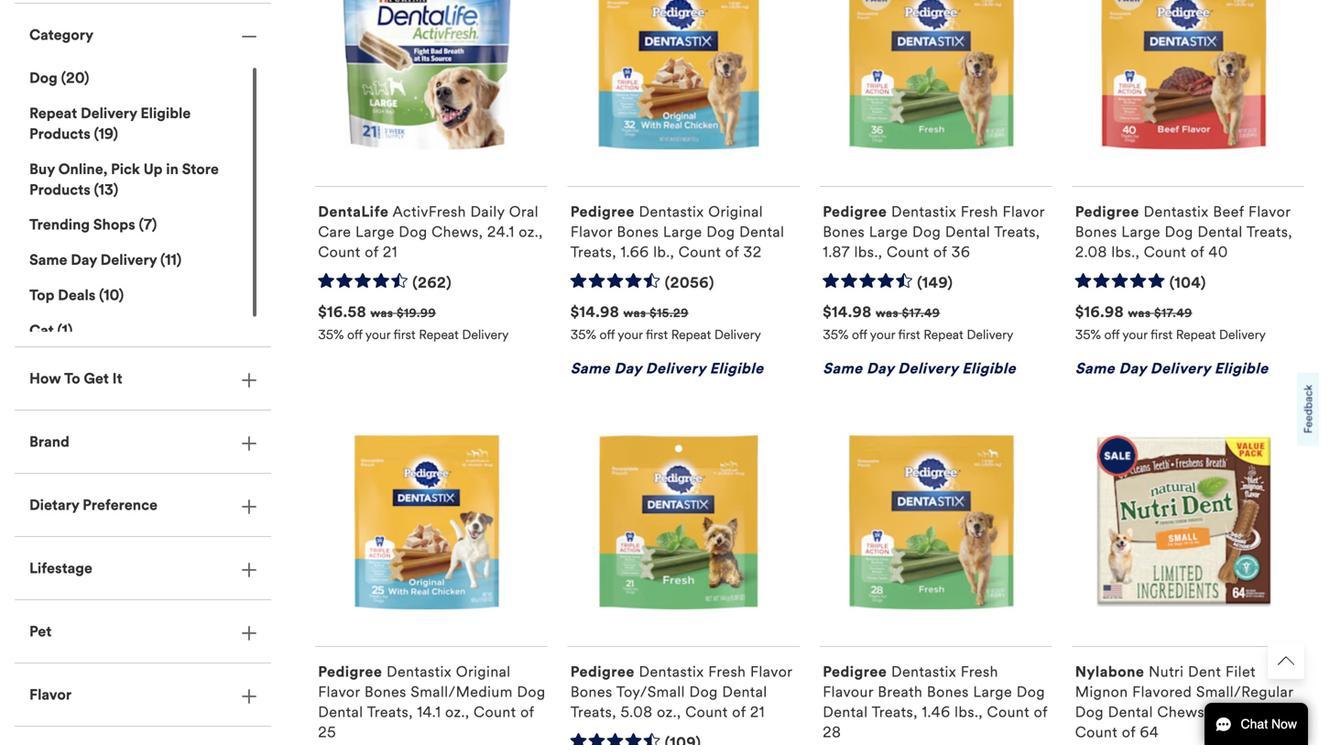 Task type: describe. For each thing, give the bounding box(es) containing it.
20
[[66, 69, 84, 87]]

up
[[144, 160, 163, 178]]

1 plus icon 2 image from the top
[[242, 373, 257, 388]]

5 plus icon 2 image from the top
[[242, 626, 257, 641]]

cat
[[29, 321, 54, 340]]

trending shops ( 7 )
[[29, 216, 157, 234]]

top deals ( 10 )
[[29, 286, 124, 304]]

5 plus icon 2 button from the top
[[15, 664, 271, 726]]

styled arrow button link
[[1269, 643, 1305, 679]]

day
[[71, 251, 97, 269]]

cat ( 1 )
[[29, 321, 73, 340]]

deals
[[58, 286, 96, 304]]

repeat
[[29, 104, 77, 122]]

same
[[29, 251, 67, 269]]

dog
[[29, 69, 58, 87]]

4 plus icon 2 button from the top
[[15, 601, 271, 663]]

brand
[[29, 433, 69, 451]]

1 plus icon 2 button from the top
[[15, 348, 271, 410]]

11
[[165, 251, 177, 269]]

13
[[99, 180, 113, 199]]

eligible
[[141, 104, 191, 122]]

7
[[144, 216, 152, 234]]

category
[[29, 26, 93, 44]]

4 plus icon 2 image from the top
[[242, 563, 257, 577]]

repeat delivery eligible products
[[29, 104, 191, 143]]

2 plus icon 2 image from the top
[[242, 436, 257, 451]]

pick
[[111, 160, 140, 178]]

( 13 )
[[90, 180, 118, 199]]

trending
[[29, 216, 90, 234]]

19
[[99, 125, 113, 143]]

online,
[[58, 160, 107, 178]]

shops
[[93, 216, 135, 234]]

store
[[182, 160, 219, 178]]

6 plus icon 2 image from the top
[[242, 689, 257, 704]]



Task type: vqa. For each thing, say whether or not it's contained in the screenshot.


Task type: locate. For each thing, give the bounding box(es) containing it.
1 vertical spatial products
[[29, 180, 90, 199]]

2 products from the top
[[29, 180, 90, 199]]

)
[[84, 69, 89, 87], [113, 125, 118, 143], [113, 180, 118, 199], [152, 216, 157, 234], [177, 251, 182, 269], [119, 286, 124, 304], [68, 321, 73, 340]]

delivery down shops
[[100, 251, 157, 269]]

buy online, pick up in store products
[[29, 160, 219, 199]]

top
[[29, 286, 54, 304]]

products
[[29, 125, 90, 143], [29, 180, 90, 199]]

1 vertical spatial delivery
[[100, 251, 157, 269]]

category button
[[15, 4, 271, 66]]

plus icon 2 image
[[242, 373, 257, 388], [242, 436, 257, 451], [242, 499, 257, 514], [242, 563, 257, 577], [242, 626, 257, 641], [242, 689, 257, 704]]

delivery inside repeat delivery eligible products
[[81, 104, 137, 122]]

scroll to top image
[[1279, 653, 1295, 669]]

plus icon 2 button
[[15, 348, 271, 410], [15, 474, 271, 536], [15, 537, 271, 600], [15, 601, 271, 663], [15, 664, 271, 726]]

products inside repeat delivery eligible products
[[29, 125, 90, 143]]

products inside buy online, pick up in store products
[[29, 180, 90, 199]]

0 vertical spatial products
[[29, 125, 90, 143]]

delivery up the 19
[[81, 104, 137, 122]]

(
[[61, 69, 66, 87], [94, 125, 99, 143], [94, 180, 99, 199], [139, 216, 144, 234], [160, 251, 165, 269], [99, 286, 104, 304], [57, 321, 62, 340]]

( 19 )
[[90, 125, 118, 143]]

dog ( 20 )
[[29, 69, 89, 87]]

1 products from the top
[[29, 125, 90, 143]]

3 plus icon 2 image from the top
[[242, 499, 257, 514]]

buy
[[29, 160, 55, 178]]

10
[[104, 286, 119, 304]]

3 plus icon 2 button from the top
[[15, 537, 271, 600]]

in
[[166, 160, 179, 178]]

2 plus icon 2 button from the top
[[15, 474, 271, 536]]

products down buy on the left of the page
[[29, 180, 90, 199]]

1
[[62, 321, 68, 340]]

delivery
[[81, 104, 137, 122], [100, 251, 157, 269]]

0 vertical spatial delivery
[[81, 104, 137, 122]]

same day delivery ( 11 )
[[29, 251, 182, 269]]

products down the repeat
[[29, 125, 90, 143]]



